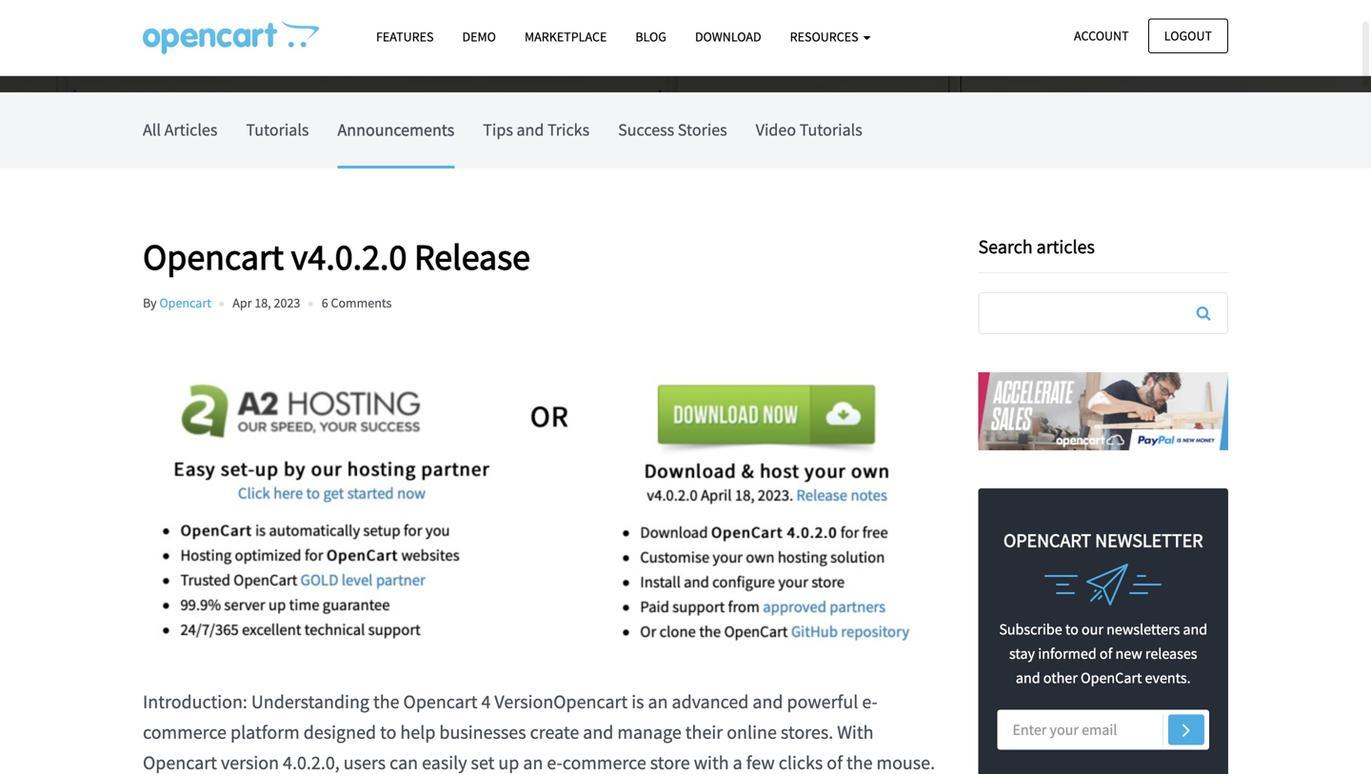 Task type: describe. For each thing, give the bounding box(es) containing it.
resources link
[[776, 20, 885, 53]]

help
[[400, 721, 436, 745]]

stories
[[678, 119, 727, 140]]

opencart v4.0.2.0 release link
[[143, 234, 950, 280]]

store
[[650, 751, 690, 774]]

by
[[143, 294, 157, 312]]

6
[[322, 294, 328, 312]]

0 vertical spatial opencart
[[1004, 529, 1092, 552]]

account link
[[1058, 19, 1145, 53]]

features link
[[362, 20, 448, 53]]

newsletters
[[1107, 620, 1180, 639]]

stores.
[[781, 721, 834, 745]]

of inside introduction: understanding the opencart 4 versionopencart is an advanced and powerful e- commerce platform designed to help businesses create and manage their online stores. with opencart version 4.0.2.0, users can easily set up an e-commerce store with a few clicks of the mous
[[827, 751, 843, 774]]

v4.0.2.0
[[291, 234, 407, 280]]

easily
[[422, 751, 467, 774]]

account
[[1074, 27, 1129, 44]]

all
[[143, 119, 161, 140]]

opencart - blog image
[[143, 20, 319, 54]]

subscribe
[[999, 620, 1063, 639]]

powerful
[[787, 690, 858, 714]]

a
[[733, 751, 743, 774]]

resources
[[790, 28, 861, 45]]

opencart link
[[159, 294, 211, 312]]

all articles
[[143, 119, 218, 140]]

angle right image
[[1183, 718, 1191, 741]]

stay
[[1010, 644, 1035, 664]]

demo
[[462, 28, 496, 45]]

set
[[471, 751, 495, 774]]

all articles link
[[143, 92, 218, 166]]

to inside introduction: understanding the opencart 4 versionopencart is an advanced and powerful e- commerce platform designed to help businesses create and manage their online stores. with opencart version 4.0.2.0, users can easily set up an e-commerce store with a few clicks of the mous
[[380, 721, 397, 745]]

and right create
[[583, 721, 614, 745]]

their
[[686, 721, 723, 745]]

opencart v4.0.2.0 release
[[143, 234, 531, 280]]

announcements
[[338, 119, 455, 140]]

0 horizontal spatial an
[[523, 751, 543, 774]]

opencart down introduction: at the left bottom of the page
[[143, 751, 217, 774]]

opencart up help
[[403, 690, 478, 714]]

and up "releases"
[[1183, 620, 1208, 639]]

apr 18, 2023
[[233, 294, 300, 312]]

tricks
[[548, 119, 590, 140]]

manage
[[618, 721, 682, 745]]

opencart inside subscribe to our newsletters and stay informed of new releases and other opencart events.
[[1081, 669, 1142, 688]]

by opencart
[[143, 294, 211, 312]]

can
[[390, 751, 418, 774]]

blog
[[636, 28, 667, 45]]

video tutorials
[[756, 119, 863, 140]]

success stories link
[[618, 92, 727, 166]]

release
[[414, 234, 531, 280]]

tips and tricks
[[483, 119, 590, 140]]

4
[[481, 690, 491, 714]]

search
[[979, 235, 1033, 259]]

is
[[632, 690, 644, 714]]

download link
[[681, 20, 776, 53]]

newsletter
[[1095, 529, 1203, 552]]

logout
[[1165, 27, 1212, 44]]

of inside subscribe to our newsletters and stay informed of new releases and other opencart events.
[[1100, 644, 1113, 664]]

releases
[[1146, 644, 1198, 664]]

features
[[376, 28, 434, 45]]

1 vertical spatial e-
[[547, 751, 563, 774]]

opencart v4.0.2.0 release image
[[143, 327, 932, 658]]

few
[[746, 751, 775, 774]]

understanding
[[251, 690, 370, 714]]

new
[[1116, 644, 1143, 664]]

search image
[[1197, 306, 1211, 321]]

announcements link
[[338, 92, 455, 166]]

tutorials link
[[246, 92, 309, 166]]

Enter your email text field
[[998, 710, 1210, 750]]

opencart right by
[[159, 294, 211, 312]]

2 tutorials from the left
[[800, 119, 863, 140]]

informed
[[1038, 644, 1097, 664]]

tips and tricks link
[[483, 92, 590, 166]]

online
[[727, 721, 777, 745]]



Task type: locate. For each thing, give the bounding box(es) containing it.
search articles
[[979, 235, 1095, 259]]

tips
[[483, 119, 513, 140]]

18,
[[255, 294, 271, 312]]

opencart up subscribe on the right of page
[[1004, 529, 1092, 552]]

1 horizontal spatial commerce
[[563, 751, 646, 774]]

2023
[[274, 294, 300, 312]]

0 horizontal spatial of
[[827, 751, 843, 774]]

None text field
[[980, 293, 1228, 333]]

businesses
[[439, 721, 526, 745]]

up
[[499, 751, 519, 774]]

opencart down new
[[1081, 669, 1142, 688]]

platform
[[230, 721, 300, 745]]

tutorials
[[246, 119, 309, 140], [800, 119, 863, 140]]

introduction: understanding the opencart 4 versionopencart is an advanced and powerful e- commerce platform designed to help businesses create and manage their online stores. with opencart version 4.0.2.0, users can easily set up an e-commerce store with a few clicks of the mous
[[143, 690, 935, 774]]

0 vertical spatial an
[[648, 690, 668, 714]]

the
[[373, 690, 400, 714], [847, 751, 873, 774]]

tutorials right video
[[800, 119, 863, 140]]

1 tutorials from the left
[[246, 119, 309, 140]]

version
[[221, 751, 279, 774]]

apr
[[233, 294, 252, 312]]

tutorials right articles
[[246, 119, 309, 140]]

6 comments
[[322, 294, 392, 312]]

0 vertical spatial the
[[373, 690, 400, 714]]

an right up
[[523, 751, 543, 774]]

1 vertical spatial opencart
[[1081, 669, 1142, 688]]

with
[[694, 751, 729, 774]]

and
[[517, 119, 544, 140], [1183, 620, 1208, 639], [1016, 669, 1041, 688], [753, 690, 783, 714], [583, 721, 614, 745]]

subscribe to our newsletters and stay informed of new releases and other opencart events.
[[999, 620, 1208, 688]]

events.
[[1145, 669, 1191, 688]]

1 horizontal spatial to
[[1066, 620, 1079, 639]]

opencart up opencart link
[[143, 234, 284, 280]]

comments
[[331, 294, 392, 312]]

1 horizontal spatial tutorials
[[800, 119, 863, 140]]

download
[[695, 28, 762, 45]]

1 vertical spatial commerce
[[563, 751, 646, 774]]

0 horizontal spatial commerce
[[143, 721, 227, 745]]

of left new
[[1100, 644, 1113, 664]]

0 horizontal spatial the
[[373, 690, 400, 714]]

and right tips
[[517, 119, 544, 140]]

e- down create
[[547, 751, 563, 774]]

commerce down introduction: at the left bottom of the page
[[143, 721, 227, 745]]

e- up the with
[[862, 690, 878, 714]]

and up online
[[753, 690, 783, 714]]

0 horizontal spatial to
[[380, 721, 397, 745]]

1 horizontal spatial an
[[648, 690, 668, 714]]

logout link
[[1148, 19, 1229, 53]]

clicks
[[779, 751, 823, 774]]

0 vertical spatial of
[[1100, 644, 1113, 664]]

the up designed
[[373, 690, 400, 714]]

advanced
[[672, 690, 749, 714]]

marketplace link
[[510, 20, 621, 53]]

1 horizontal spatial e-
[[862, 690, 878, 714]]

video tutorials link
[[756, 92, 863, 166]]

video
[[756, 119, 796, 140]]

an
[[648, 690, 668, 714], [523, 751, 543, 774]]

other
[[1044, 669, 1078, 688]]

marketplace
[[525, 28, 607, 45]]

opencart newsletter
[[1004, 529, 1203, 552]]

success
[[618, 119, 675, 140]]

users
[[344, 751, 386, 774]]

0 horizontal spatial e-
[[547, 751, 563, 774]]

1 horizontal spatial the
[[847, 751, 873, 774]]

success stories
[[618, 119, 727, 140]]

to
[[1066, 620, 1079, 639], [380, 721, 397, 745]]

and down stay at the right of page
[[1016, 669, 1041, 688]]

demo link
[[448, 20, 510, 53]]

4.0.2.0,
[[283, 751, 340, 774]]

1 vertical spatial an
[[523, 751, 543, 774]]

articles
[[164, 119, 218, 140]]

1 vertical spatial the
[[847, 751, 873, 774]]

to inside subscribe to our newsletters and stay informed of new releases and other opencart events.
[[1066, 620, 1079, 639]]

0 horizontal spatial tutorials
[[246, 119, 309, 140]]

commerce down manage
[[563, 751, 646, 774]]

blog link
[[621, 20, 681, 53]]

1 horizontal spatial of
[[1100, 644, 1113, 664]]

our
[[1082, 620, 1104, 639]]

0 vertical spatial e-
[[862, 690, 878, 714]]

0 vertical spatial commerce
[[143, 721, 227, 745]]

to left help
[[380, 721, 397, 745]]

versionopencart
[[495, 690, 628, 714]]

e-
[[862, 690, 878, 714], [547, 751, 563, 774]]

commerce
[[143, 721, 227, 745], [563, 751, 646, 774]]

the down the with
[[847, 751, 873, 774]]

1 vertical spatial of
[[827, 751, 843, 774]]

opencart
[[1004, 529, 1092, 552], [1081, 669, 1142, 688]]

1 vertical spatial to
[[380, 721, 397, 745]]

articles
[[1037, 235, 1095, 259]]

designed
[[304, 721, 376, 745]]

of right clicks
[[827, 751, 843, 774]]

of
[[1100, 644, 1113, 664], [827, 751, 843, 774]]

create
[[530, 721, 579, 745]]

to left our
[[1066, 620, 1079, 639]]

with
[[837, 721, 874, 745]]

introduction:
[[143, 690, 248, 714]]

0 vertical spatial to
[[1066, 620, 1079, 639]]

an right is
[[648, 690, 668, 714]]



Task type: vqa. For each thing, say whether or not it's contained in the screenshot.
2.0.0.0, 2.0.1.0, 2.0.1.1, 2.0.2.0, 2.0.3.1, 2.1.0.1, 2.1.0.2, 2.2.0.0, 2.3.0.0, 2.3.0.1, 2.3.0.2, 3.0.0.0, 3.0.1.1, 3.0.1.2, 3.0.2.0, 4.X.X.X, 3.0.3.0, 3.0.3.1, 3.0.3.2, 3.0.3.3, 3.0.3.5, 3.0.3.6, 3.0.3.7, 3.0.3.8
no



